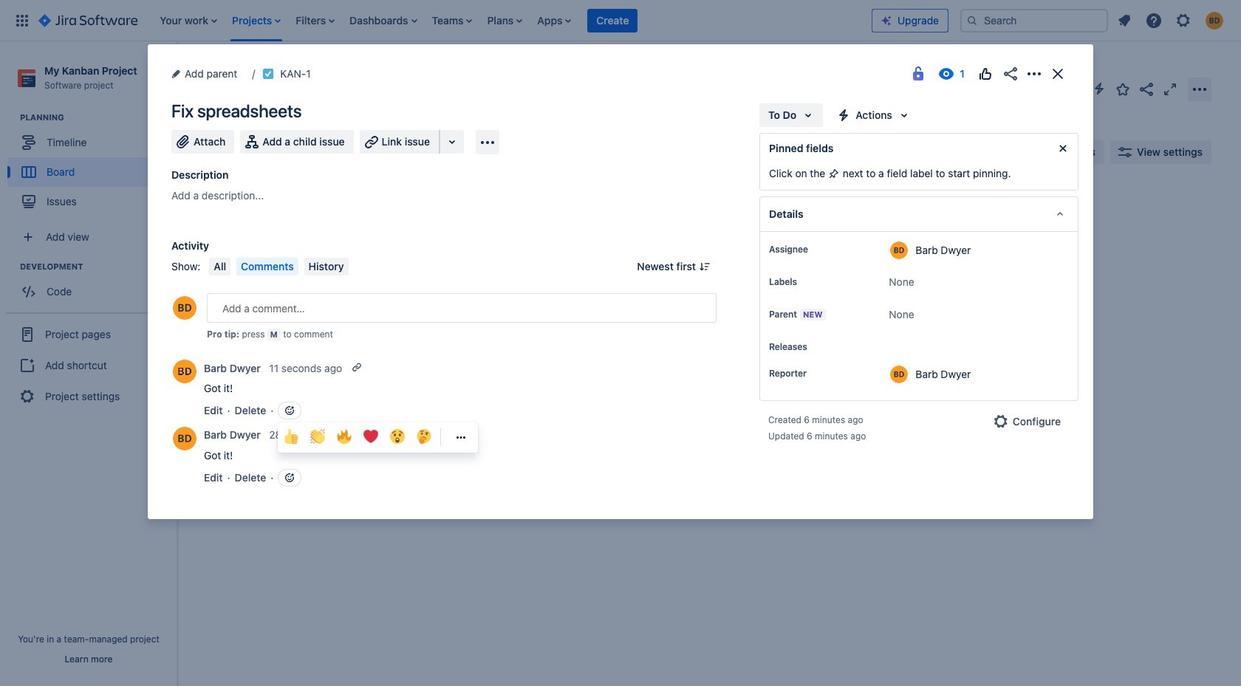 Task type: vqa. For each thing, say whether or not it's contained in the screenshot.
the rightmost More information about Barb Dwyer image
yes



Task type: describe. For each thing, give the bounding box(es) containing it.
1 vertical spatial more information about barb dwyer image
[[173, 427, 197, 451]]

search image
[[967, 14, 979, 26]]

vote options: no one has voted for this issue yet. image
[[977, 65, 995, 83]]

sidebar element
[[0, 41, 177, 687]]

Add a comment… field
[[207, 293, 717, 323]]

labels pin to top. only you can see pinned fields. image
[[801, 276, 812, 288]]

:thinking: image
[[417, 430, 432, 445]]

primary element
[[9, 0, 872, 41]]

Search this board text field
[[208, 139, 276, 166]]

add reaction image
[[284, 472, 296, 484]]

copy link to comment image
[[351, 361, 363, 373]]

1 vertical spatial group
[[7, 261, 177, 311]]

1 horizontal spatial more information about barb dwyer image
[[891, 242, 909, 259]]

more information about barb dwyer image
[[173, 360, 197, 384]]

enter full screen image
[[1162, 80, 1180, 98]]

task image
[[263, 68, 274, 80]]

more image
[[452, 429, 470, 446]]

hide message image
[[1055, 140, 1073, 157]]

0 vertical spatial group
[[7, 112, 177, 221]]

close image
[[1050, 65, 1067, 83]]

star kan board image
[[1115, 80, 1133, 98]]

actions image
[[1026, 65, 1044, 83]]

1 horizontal spatial list
[[1112, 7, 1233, 34]]

copy link to issue image
[[308, 67, 320, 79]]

reporter pin to top. only you can see pinned fields. image
[[810, 368, 822, 380]]

link web pages and more image
[[444, 133, 461, 151]]



Task type: locate. For each thing, give the bounding box(es) containing it.
:heart: image
[[364, 430, 378, 445]]

:thumbsup: image
[[284, 430, 299, 445], [284, 430, 299, 445]]

list item inside primary element
[[587, 8, 639, 33]]

Search field
[[961, 9, 1109, 32]]

heading
[[20, 112, 177, 124], [20, 261, 177, 273]]

menu bar
[[207, 258, 352, 276]]

1 vertical spatial heading
[[20, 261, 177, 273]]

0 vertical spatial more information about barb dwyer image
[[891, 242, 909, 259]]

details element
[[760, 197, 1079, 232]]

add reaction image
[[284, 405, 296, 417]]

list item
[[155, 0, 222, 41], [228, 0, 286, 41], [292, 0, 339, 41], [345, 0, 422, 41], [428, 0, 477, 41], [483, 0, 527, 41], [533, 0, 576, 41], [587, 8, 639, 33]]

group
[[7, 112, 177, 221], [7, 261, 177, 311], [6, 313, 172, 418]]

task image
[[220, 268, 231, 279]]

more information about barb dwyer image
[[891, 242, 909, 259], [173, 427, 197, 451]]

1 heading from the top
[[20, 112, 177, 124]]

:fire: image
[[337, 430, 352, 445]]

dialog
[[148, 44, 1094, 520]]

None search field
[[961, 9, 1109, 32]]

0 horizontal spatial more information about barb dwyer image
[[173, 427, 197, 451]]

more information about barb dwyer image down details element
[[891, 242, 909, 259]]

create column image
[[835, 194, 853, 211]]

:fire: image
[[337, 430, 352, 445]]

2 vertical spatial group
[[6, 313, 172, 418]]

2 heading from the top
[[20, 261, 177, 273]]

:astonished: image
[[390, 430, 405, 445], [390, 430, 405, 445]]

:heart: image
[[364, 430, 378, 445]]

0 horizontal spatial list
[[152, 0, 872, 41]]

add people image
[[364, 143, 381, 161]]

:clap: image
[[310, 430, 325, 445], [310, 430, 325, 445]]

more information about barb dwyer image down more information about barb dwyer image at left bottom
[[173, 427, 197, 451]]

jira software image
[[38, 11, 138, 29], [38, 11, 138, 29]]

add app image
[[479, 133, 497, 151]]

:thinking: image
[[417, 430, 432, 445]]

assignee pin to top. only you can see pinned fields. image
[[812, 244, 824, 256]]

0 vertical spatial heading
[[20, 112, 177, 124]]

list
[[152, 0, 872, 41], [1112, 7, 1233, 34]]

banner
[[0, 0, 1242, 41]]



